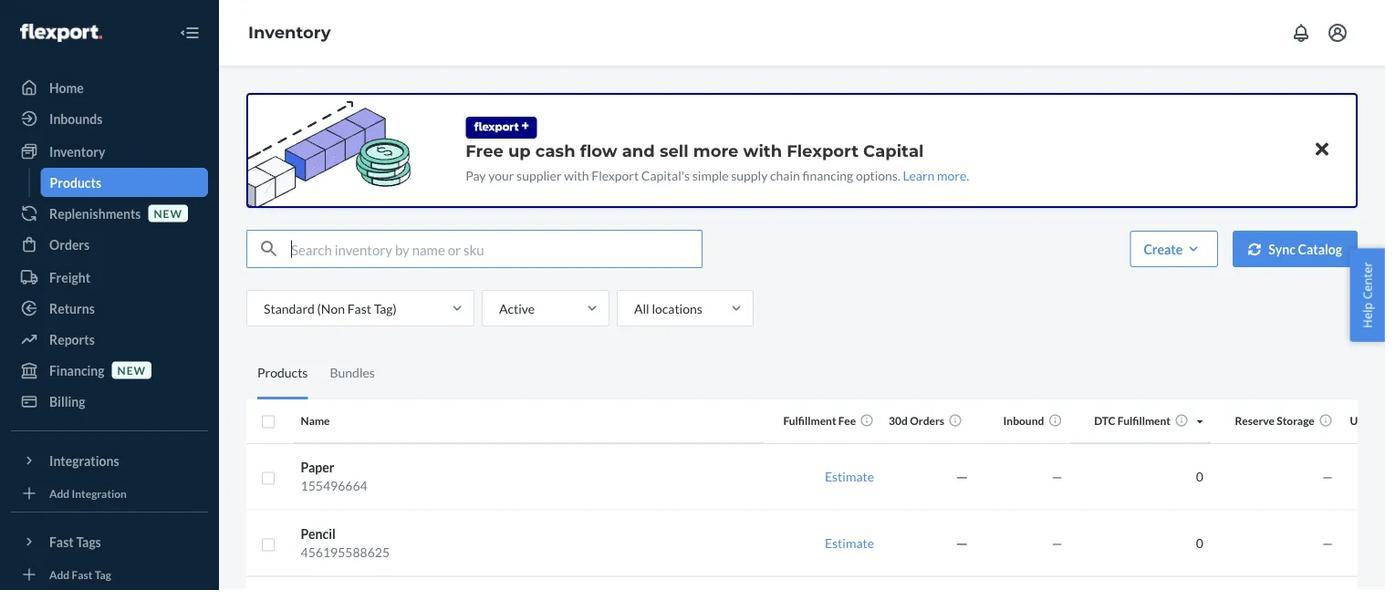 Task type: vqa. For each thing, say whether or not it's contained in the screenshot.
Storage
yes



Task type: describe. For each thing, give the bounding box(es) containing it.
2 vertical spatial fast
[[72, 568, 93, 581]]

1 horizontal spatial orders
[[910, 414, 944, 428]]

freight
[[49, 270, 90, 285]]

billing link
[[11, 387, 208, 416]]

all
[[634, 301, 649, 316]]

add integration link
[[11, 483, 208, 505]]

0 horizontal spatial products
[[50, 175, 101, 190]]

your
[[488, 167, 514, 183]]

chain
[[770, 167, 800, 183]]

add fast tag link
[[11, 564, 208, 586]]

pay
[[466, 167, 486, 183]]

inbounds link
[[11, 104, 208, 133]]

0 vertical spatial flexport
[[787, 141, 859, 161]]

billing
[[49, 394, 85, 409]]

tag
[[95, 568, 111, 581]]

fast tags button
[[11, 527, 208, 557]]

new for replenishments
[[154, 207, 182, 220]]

estimate for 155496664
[[825, 469, 874, 484]]

active
[[499, 301, 535, 316]]

unavail
[[1350, 414, 1385, 428]]

help center button
[[1350, 248, 1385, 342]]

simple
[[692, 167, 729, 183]]

dtc fulfillment
[[1094, 414, 1171, 428]]

add fast tag
[[49, 568, 111, 581]]

square image
[[261, 538, 276, 552]]

financing
[[802, 167, 853, 183]]

integrations button
[[11, 446, 208, 475]]

bundles
[[330, 365, 375, 380]]

reports
[[49, 332, 95, 347]]

30d
[[889, 414, 908, 428]]

pencil
[[301, 526, 336, 542]]

― for 155496664
[[955, 469, 968, 484]]

30d orders
[[889, 414, 944, 428]]

inbounds
[[49, 111, 102, 126]]

0 horizontal spatial inventory link
[[11, 137, 208, 166]]

1 fulfillment from the left
[[783, 414, 836, 428]]

1 vertical spatial more
[[937, 167, 967, 183]]

catalog
[[1298, 241, 1342, 257]]

products link
[[41, 168, 208, 197]]

learn
[[903, 167, 935, 183]]

0 horizontal spatial inventory
[[49, 144, 105, 159]]

tags
[[76, 534, 101, 550]]

estimate link for 456195588625
[[825, 536, 874, 551]]

add for add integration
[[49, 487, 70, 500]]

supply
[[731, 167, 768, 183]]

open notifications image
[[1290, 22, 1312, 44]]

pencil 456195588625
[[301, 526, 390, 560]]

center
[[1359, 262, 1375, 299]]

― for 456195588625
[[955, 536, 968, 551]]

sync alt image
[[1248, 243, 1261, 256]]

close navigation image
[[179, 22, 201, 44]]

estimate link for 155496664
[[825, 469, 874, 484]]

free
[[466, 141, 504, 161]]

integration
[[72, 487, 127, 500]]

create
[[1144, 241, 1183, 257]]

home link
[[11, 73, 208, 102]]

freight link
[[11, 263, 208, 292]]

financing
[[49, 363, 105, 378]]

add for add fast tag
[[49, 568, 70, 581]]

returns
[[49, 301, 95, 316]]



Task type: locate. For each thing, give the bounding box(es) containing it.
help
[[1359, 302, 1375, 328]]

1 vertical spatial flexport
[[591, 167, 639, 183]]

inventory
[[248, 22, 331, 43], [49, 144, 105, 159]]

estimate
[[825, 469, 874, 484], [825, 536, 874, 551]]

0 vertical spatial orders
[[49, 237, 90, 252]]

help center
[[1359, 262, 1375, 328]]

0 vertical spatial square image
[[261, 415, 276, 429]]

inventory link
[[248, 22, 331, 43], [11, 137, 208, 166]]

more right learn
[[937, 167, 967, 183]]

sync catalog button
[[1233, 231, 1358, 267]]

fee
[[838, 414, 856, 428]]

0
[[1196, 469, 1203, 484], [1196, 536, 1203, 551]]

0 vertical spatial more
[[693, 141, 739, 161]]

capital's
[[641, 167, 690, 183]]

open account menu image
[[1327, 22, 1349, 44]]

fast
[[347, 301, 371, 316], [49, 534, 74, 550], [72, 568, 93, 581]]

.
[[967, 167, 969, 183]]

inbound
[[1003, 414, 1044, 428]]

storage
[[1277, 414, 1315, 428]]

fulfillment right dtc
[[1118, 414, 1171, 428]]

2 ― from the top
[[955, 536, 968, 551]]

paper
[[301, 460, 334, 475]]

0 vertical spatial fast
[[347, 301, 371, 316]]

create button
[[1130, 231, 1218, 267]]

new down products link
[[154, 207, 182, 220]]

square image left paper
[[261, 471, 276, 486]]

flexport
[[787, 141, 859, 161], [591, 167, 639, 183]]

square image for ―
[[261, 471, 276, 486]]

0 vertical spatial products
[[50, 175, 101, 190]]

more
[[693, 141, 739, 161], [937, 167, 967, 183]]

0 horizontal spatial new
[[117, 364, 146, 377]]

square image left name
[[261, 415, 276, 429]]

1 vertical spatial fast
[[49, 534, 74, 550]]

1 vertical spatial square image
[[261, 471, 276, 486]]

1 horizontal spatial flexport
[[787, 141, 859, 161]]

add
[[49, 487, 70, 500], [49, 568, 70, 581]]

1 vertical spatial inventory link
[[11, 137, 208, 166]]

flexport down "flow" on the left of page
[[591, 167, 639, 183]]

—
[[1052, 469, 1062, 484], [1322, 469, 1333, 484], [1052, 536, 1062, 551], [1322, 536, 1333, 551]]

orders up freight
[[49, 237, 90, 252]]

456195588625
[[301, 545, 390, 560]]

1 vertical spatial inventory
[[49, 144, 105, 159]]

1 horizontal spatial products
[[257, 365, 308, 380]]

integrations
[[49, 453, 119, 469]]

1 horizontal spatial inventory
[[248, 22, 331, 43]]

1 vertical spatial add
[[49, 568, 70, 581]]

square image
[[261, 415, 276, 429], [261, 471, 276, 486]]

sync
[[1268, 241, 1295, 257]]

locations
[[652, 301, 702, 316]]

2 fulfillment from the left
[[1118, 414, 1171, 428]]

1 add from the top
[[49, 487, 70, 500]]

close image
[[1316, 138, 1328, 160]]

0 horizontal spatial more
[[693, 141, 739, 161]]

new
[[154, 207, 182, 220], [117, 364, 146, 377]]

more up simple
[[693, 141, 739, 161]]

1 vertical spatial 0
[[1196, 536, 1203, 551]]

1 vertical spatial with
[[564, 167, 589, 183]]

0 horizontal spatial with
[[564, 167, 589, 183]]

orders link
[[11, 230, 208, 259]]

supplier
[[517, 167, 562, 183]]

fast left tag
[[72, 568, 93, 581]]

0 horizontal spatial flexport
[[591, 167, 639, 183]]

(non
[[317, 301, 345, 316]]

0 for 456195588625
[[1196, 536, 1203, 551]]

with
[[743, 141, 782, 161], [564, 167, 589, 183]]

Search inventory by name or sku text field
[[291, 231, 702, 267]]

up
[[508, 141, 531, 161]]

0 vertical spatial estimate link
[[825, 469, 874, 484]]

orders right "30d" on the right
[[910, 414, 944, 428]]

fast tags
[[49, 534, 101, 550]]

0 vertical spatial ―
[[955, 469, 968, 484]]

with up supply
[[743, 141, 782, 161]]

0 vertical spatial with
[[743, 141, 782, 161]]

1 estimate from the top
[[825, 469, 874, 484]]

capital
[[863, 141, 924, 161]]

0 for 155496664
[[1196, 469, 1203, 484]]

1 vertical spatial orders
[[910, 414, 944, 428]]

with down cash
[[564, 167, 589, 183]]

155496664
[[301, 478, 367, 494]]

home
[[49, 80, 84, 95]]

fast left tag)
[[347, 301, 371, 316]]

0 vertical spatial add
[[49, 487, 70, 500]]

1 square image from the top
[[261, 415, 276, 429]]

learn more link
[[903, 167, 967, 183]]

2 estimate link from the top
[[825, 536, 874, 551]]

options.
[[856, 167, 900, 183]]

standard (non fast tag)
[[264, 301, 397, 316]]

estimate for 456195588625
[[825, 536, 874, 551]]

―
[[955, 469, 968, 484], [955, 536, 968, 551]]

standard
[[264, 301, 315, 316]]

flow
[[580, 141, 617, 161]]

reserve storage
[[1235, 414, 1315, 428]]

1 vertical spatial new
[[117, 364, 146, 377]]

1 vertical spatial ―
[[955, 536, 968, 551]]

dtc
[[1094, 414, 1115, 428]]

1 estimate link from the top
[[825, 469, 874, 484]]

add integration
[[49, 487, 127, 500]]

orders inside orders link
[[49, 237, 90, 252]]

fast inside dropdown button
[[49, 534, 74, 550]]

reports link
[[11, 325, 208, 354]]

0 horizontal spatial fulfillment
[[783, 414, 836, 428]]

paper 155496664
[[301, 460, 367, 494]]

1 ― from the top
[[955, 469, 968, 484]]

0 horizontal spatial orders
[[49, 237, 90, 252]]

1 horizontal spatial with
[[743, 141, 782, 161]]

2 0 from the top
[[1196, 536, 1203, 551]]

sell
[[660, 141, 689, 161]]

1 vertical spatial products
[[257, 365, 308, 380]]

returns link
[[11, 294, 208, 323]]

add left the integration
[[49, 487, 70, 500]]

square image for 30d orders
[[261, 415, 276, 429]]

products up name
[[257, 365, 308, 380]]

1 horizontal spatial fulfillment
[[1118, 414, 1171, 428]]

0 vertical spatial 0
[[1196, 469, 1203, 484]]

1 horizontal spatial inventory link
[[248, 22, 331, 43]]

reserve
[[1235, 414, 1275, 428]]

0 vertical spatial estimate
[[825, 469, 874, 484]]

new for financing
[[117, 364, 146, 377]]

flexport up financing
[[787, 141, 859, 161]]

estimate link
[[825, 469, 874, 484], [825, 536, 874, 551]]

1 vertical spatial estimate
[[825, 536, 874, 551]]

1 0 from the top
[[1196, 469, 1203, 484]]

free up cash flow and sell more with flexport capital pay your supplier with flexport capital's simple supply chain financing options. learn more .
[[466, 141, 969, 183]]

1 vertical spatial estimate link
[[825, 536, 874, 551]]

1 horizontal spatial more
[[937, 167, 967, 183]]

2 square image from the top
[[261, 471, 276, 486]]

0 vertical spatial inventory
[[248, 22, 331, 43]]

fulfillment fee
[[783, 414, 856, 428]]

0 vertical spatial new
[[154, 207, 182, 220]]

tag)
[[374, 301, 397, 316]]

sync catalog
[[1268, 241, 1342, 257]]

products
[[50, 175, 101, 190], [257, 365, 308, 380]]

orders
[[49, 237, 90, 252], [910, 414, 944, 428]]

fulfillment left the fee
[[783, 414, 836, 428]]

name
[[301, 414, 330, 428]]

add down fast tags
[[49, 568, 70, 581]]

flexport logo image
[[20, 24, 102, 42]]

2 add from the top
[[49, 568, 70, 581]]

and
[[622, 141, 655, 161]]

new down reports "link"
[[117, 364, 146, 377]]

all locations
[[634, 301, 702, 316]]

2 estimate from the top
[[825, 536, 874, 551]]

cash
[[535, 141, 575, 161]]

products up replenishments
[[50, 175, 101, 190]]

0 vertical spatial inventory link
[[248, 22, 331, 43]]

fulfillment
[[783, 414, 836, 428], [1118, 414, 1171, 428]]

1 horizontal spatial new
[[154, 207, 182, 220]]

replenishments
[[49, 206, 141, 221]]

fast left tags
[[49, 534, 74, 550]]



